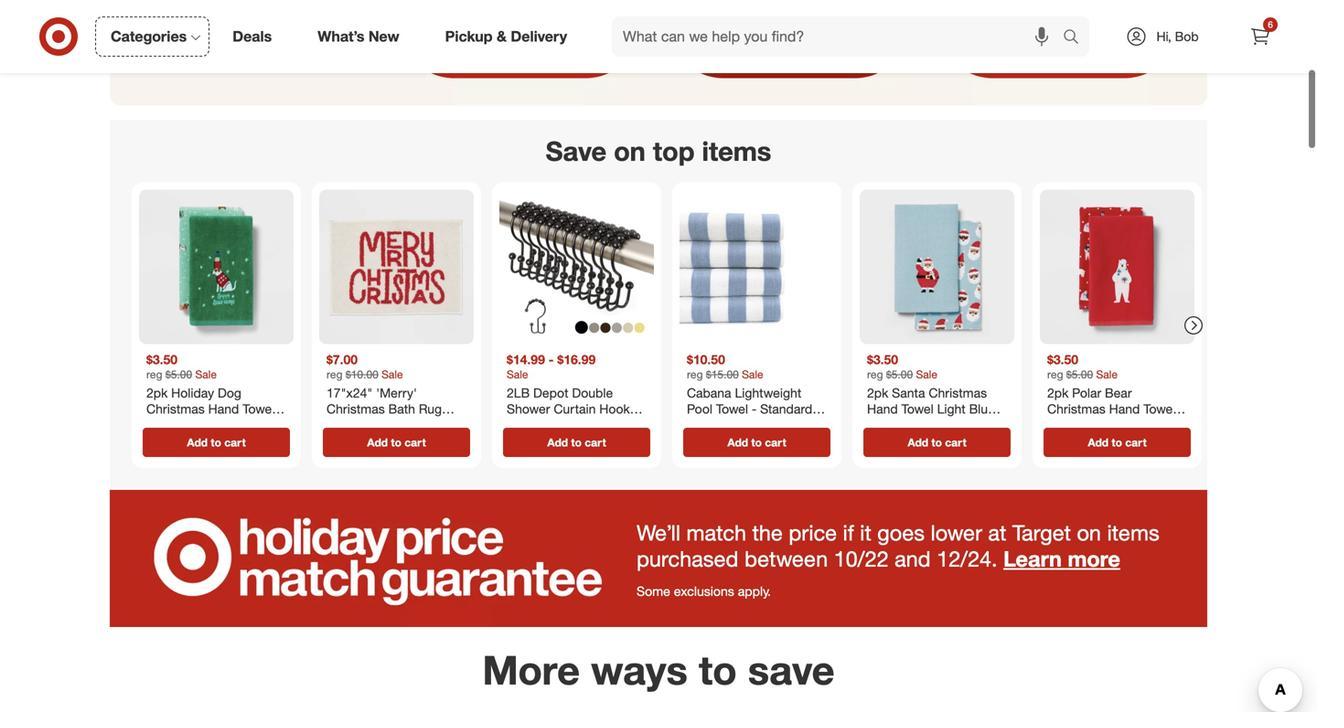 Task type: describe. For each thing, give the bounding box(es) containing it.
bob
[[1175, 28, 1199, 44]]

home
[[727, 417, 761, 433]]

towel inside $10.50 reg $15.00 sale cabana lightweight pool towel - standard textile home
[[716, 401, 748, 417]]

bear
[[1105, 385, 1132, 401]]

to down $3.50 reg $5.00 sale
[[211, 436, 221, 450]]

- inside $3.50 reg $5.00 sale 2pk santa christmas hand towel light blue - wondershop™
[[999, 401, 1004, 417]]

6
[[1268, 19, 1274, 30]]

the
[[753, 520, 783, 546]]

more
[[1068, 546, 1121, 572]]

$5.00 for reg
[[165, 368, 192, 382]]

between
[[745, 546, 828, 572]]

sale for cabana lightweight pool towel - standard textile home
[[742, 368, 764, 382]]

hooks
[[600, 401, 636, 417]]

reg for 2pk polar bear christmas hand towel set red - wondershop™
[[1048, 368, 1064, 382]]

rings
[[507, 417, 539, 433]]

add to cart for 17"x24" 'merry' christmas bath rug cream - wondershop™
[[367, 436, 426, 450]]

select
[[144, 0, 191, 12]]

on inside carousel region
[[614, 135, 646, 167]]

to for 2pk santa christmas hand towel light blue - wondershop™
[[932, 436, 942, 450]]

items inside carousel region
[[702, 135, 772, 167]]

hand inside $3.50 reg $5.00 sale 2pk santa christmas hand towel light blue - wondershop™
[[867, 401, 898, 417]]

$15.00
[[706, 368, 739, 382]]

hand inside $3.50 reg $5.00 sale 2pk polar bear christmas hand towel set red - wondershop™
[[1110, 401, 1140, 417]]

apply.
[[738, 584, 771, 600]]

ways
[[591, 646, 688, 695]]

deals link
[[217, 16, 295, 57]]

- inside $14.99 - $16.99 sale 2lb depot double shower curtain hooks rings set of 12
[[549, 352, 554, 368]]

santa
[[892, 385, 926, 401]]

categories
[[111, 28, 187, 45]]

light
[[938, 401, 966, 417]]

lightweight
[[735, 385, 802, 401]]

delivery
[[511, 28, 567, 45]]

add to cart button for 2pk santa christmas hand towel light blue - wondershop™
[[864, 428, 1011, 458]]

to for 17"x24" 'merry' christmas bath rug cream - wondershop™
[[391, 436, 402, 450]]

we'll match the price if it goes lower at target on items purchased between 10/22 and 12/24.
[[637, 520, 1160, 572]]

what's
[[318, 28, 365, 45]]

some exclusions apply.
[[637, 584, 771, 600]]

$7.00 reg $10.00 sale 17"x24" 'merry' christmas bath rug cream - wondershop™
[[327, 352, 457, 433]]

categories link
[[95, 16, 210, 57]]

select seasonal bedding & bath items*
[[144, 0, 350, 33]]

$14.99 - $16.99 sale 2lb depot double shower curtain hooks rings set of 12
[[507, 352, 636, 433]]

sale for 2pk polar bear christmas hand towel set red - wondershop™
[[1097, 368, 1118, 382]]

hi,
[[1157, 28, 1172, 44]]

add for 2pk santa christmas hand towel light blue - wondershop™
[[908, 436, 929, 450]]

we'll
[[637, 520, 681, 546]]

items*
[[184, 12, 232, 33]]

standard
[[761, 401, 813, 417]]

of
[[566, 417, 577, 433]]

learn more
[[1004, 546, 1121, 572]]

some
[[637, 584, 671, 600]]

lower
[[931, 520, 983, 546]]

1 vertical spatial &
[[497, 28, 507, 45]]

double
[[572, 385, 613, 401]]

search
[[1055, 29, 1099, 47]]

sale for reg
[[195, 368, 217, 382]]

10/22
[[834, 546, 889, 572]]

more
[[483, 646, 580, 695]]

sale for 2pk santa christmas hand towel light blue - wondershop™
[[916, 368, 938, 382]]

goes
[[878, 520, 925, 546]]

add for 17"x24" 'merry' christmas bath rug cream - wondershop™
[[367, 436, 388, 450]]

wondershop™ inside $7.00 reg $10.00 sale 17"x24" 'merry' christmas bath rug cream - wondershop™
[[377, 417, 457, 433]]

bath
[[144, 12, 179, 33]]

$14.99
[[507, 352, 545, 368]]

1 add from the left
[[187, 436, 208, 450]]

red
[[1071, 417, 1094, 433]]

2pk polar bear christmas hand towel set red - wondershop™ image
[[1040, 190, 1195, 345]]

new
[[369, 28, 400, 45]]

purchased
[[637, 546, 739, 572]]

2pk holiday dog christmas hand towel set green - wondershop™ image
[[139, 190, 294, 345]]

sale for 2lb depot double shower curtain hooks rings set of 12
[[507, 368, 528, 382]]

wondershop™ inside $3.50 reg $5.00 sale 2pk santa christmas hand towel light blue - wondershop™
[[867, 417, 947, 433]]

towel inside $3.50 reg $5.00 sale 2pk santa christmas hand towel light blue - wondershop™
[[902, 401, 934, 417]]

save
[[748, 646, 835, 695]]

12
[[581, 417, 595, 433]]

textile
[[687, 417, 723, 433]]

$10.50
[[687, 352, 725, 368]]

deals
[[233, 28, 272, 45]]

reg for reg
[[146, 368, 162, 382]]

to for 2pk polar bear christmas hand towel set red - wondershop™
[[1112, 436, 1123, 450]]

rug
[[419, 401, 442, 417]]

pickup
[[445, 28, 493, 45]]

cart for 2pk santa christmas hand towel light blue - wondershop™
[[945, 436, 967, 450]]

6 link
[[1241, 16, 1281, 57]]

exclusions
[[674, 584, 735, 600]]

match
[[687, 520, 747, 546]]

learn
[[1004, 546, 1062, 572]]

hi, bob
[[1157, 28, 1199, 44]]

what's new link
[[302, 16, 422, 57]]

17"x24" 'merry' christmas bath rug cream - wondershop™ image
[[319, 190, 474, 345]]

cream
[[327, 417, 365, 433]]

sale for 17"x24" 'merry' christmas bath rug cream - wondershop™
[[382, 368, 403, 382]]

$3.50 for 2pk polar bear christmas hand towel set red - wondershop™
[[1048, 352, 1079, 368]]



Task type: vqa. For each thing, say whether or not it's contained in the screenshot.
$3.50 corresponding to 2pk Polar Bear Christmas Hand Towel Set Red - Wondershop™
yes



Task type: locate. For each thing, give the bounding box(es) containing it.
price
[[789, 520, 837, 546]]

&
[[339, 0, 350, 12], [497, 28, 507, 45]]

sale inside $14.99 - $16.99 sale 2lb depot double shower curtain hooks rings set of 12
[[507, 368, 528, 382]]

1 horizontal spatial 2pk
[[1048, 385, 1069, 401]]

1 vertical spatial items
[[1108, 520, 1160, 546]]

christmas
[[929, 385, 987, 401], [327, 401, 385, 417], [1048, 401, 1106, 417]]

2 $5.00 from the left
[[887, 368, 913, 382]]

1 vertical spatial on
[[1077, 520, 1102, 546]]

1 set from the left
[[543, 417, 562, 433]]

- left standard
[[752, 401, 757, 417]]

it
[[860, 520, 872, 546]]

0 horizontal spatial hand
[[867, 401, 898, 417]]

set inside $3.50 reg $5.00 sale 2pk polar bear christmas hand towel set red - wondershop™
[[1048, 417, 1067, 433]]

0 horizontal spatial items
[[702, 135, 772, 167]]

3 add to cart from the left
[[547, 436, 606, 450]]

0 horizontal spatial wondershop™
[[377, 417, 457, 433]]

bedding
[[270, 0, 334, 12]]

sale inside $3.50 reg $5.00 sale 2pk santa christmas hand towel light blue - wondershop™
[[916, 368, 938, 382]]

curtain
[[554, 401, 596, 417]]

2pk for 2pk santa christmas hand towel light blue - wondershop™
[[867, 385, 889, 401]]

$3.50 inside $3.50 reg $5.00 sale 2pk santa christmas hand towel light blue - wondershop™
[[867, 352, 899, 368]]

2pk inside $3.50 reg $5.00 sale 2pk santa christmas hand towel light blue - wondershop™
[[867, 385, 889, 401]]

on inside we'll match the price if it goes lower at target on items purchased between 10/22 and 12/24.
[[1077, 520, 1102, 546]]

on left top
[[614, 135, 646, 167]]

christmas for cream
[[327, 401, 385, 417]]

set
[[543, 417, 562, 433], [1048, 417, 1067, 433]]

to down 'bear'
[[1112, 436, 1123, 450]]

cabana
[[687, 385, 732, 401]]

add down 'santa'
[[908, 436, 929, 450]]

reg inside $3.50 reg $5.00 sale 2pk polar bear christmas hand towel set red - wondershop™
[[1048, 368, 1064, 382]]

5 add from the left
[[908, 436, 929, 450]]

items inside we'll match the price if it goes lower at target on items purchased between 10/22 and 12/24.
[[1108, 520, 1160, 546]]

$10.00
[[346, 368, 379, 382]]

cart for cabana lightweight pool towel - standard textile home
[[765, 436, 787, 450]]

3 cart from the left
[[585, 436, 606, 450]]

set left of
[[543, 417, 562, 433]]

1 horizontal spatial &
[[497, 28, 507, 45]]

2 horizontal spatial $5.00
[[1067, 368, 1094, 382]]

3 reg from the left
[[687, 368, 703, 382]]

christmas inside $3.50 reg $5.00 sale 2pk polar bear christmas hand towel set red - wondershop™
[[1048, 401, 1106, 417]]

add
[[187, 436, 208, 450], [367, 436, 388, 450], [547, 436, 568, 450], [728, 436, 749, 450], [908, 436, 929, 450], [1088, 436, 1109, 450]]

to down of
[[571, 436, 582, 450]]

$3.50 inside $3.50 reg $5.00 sale 2pk polar bear christmas hand towel set red - wondershop™
[[1048, 352, 1079, 368]]

wondershop™ down 'santa'
[[867, 417, 947, 433]]

to down light
[[932, 436, 942, 450]]

2 towel from the left
[[902, 401, 934, 417]]

$10.50 reg $15.00 sale cabana lightweight pool towel - standard textile home
[[687, 352, 813, 433]]

target holiday price match guarantee image
[[110, 491, 1208, 628]]

2 add from the left
[[367, 436, 388, 450]]

polar
[[1073, 385, 1102, 401]]

6 add to cart button from the left
[[1044, 428, 1191, 458]]

1 $3.50 from the left
[[146, 352, 178, 368]]

to left save
[[699, 646, 737, 695]]

items
[[702, 135, 772, 167], [1108, 520, 1160, 546]]

2pk inside $3.50 reg $5.00 sale 2pk polar bear christmas hand towel set red - wondershop™
[[1048, 385, 1069, 401]]

& inside select seasonal bedding & bath items*
[[339, 0, 350, 12]]

What can we help you find? suggestions appear below search field
[[612, 16, 1068, 57]]

2 horizontal spatial christmas
[[1048, 401, 1106, 417]]

sale inside $10.50 reg $15.00 sale cabana lightweight pool towel - standard textile home
[[742, 368, 764, 382]]

cart for 17"x24" 'merry' christmas bath rug cream - wondershop™
[[405, 436, 426, 450]]

2 add to cart button from the left
[[323, 428, 470, 458]]

0 vertical spatial on
[[614, 135, 646, 167]]

add to cart button for cabana lightweight pool towel - standard textile home
[[684, 428, 831, 458]]

add for 2lb depot double shower curtain hooks rings set of 12
[[547, 436, 568, 450]]

add to cart button for 2pk polar bear christmas hand towel set red - wondershop™
[[1044, 428, 1191, 458]]

reg
[[146, 368, 162, 382], [327, 368, 343, 382], [687, 368, 703, 382], [867, 368, 883, 382], [1048, 368, 1064, 382]]

3 $3.50 from the left
[[1048, 352, 1079, 368]]

1 horizontal spatial on
[[1077, 520, 1102, 546]]

reg inside $7.00 reg $10.00 sale 17"x24" 'merry' christmas bath rug cream - wondershop™
[[327, 368, 343, 382]]

2 horizontal spatial $3.50
[[1048, 352, 1079, 368]]

add to cart down the bath
[[367, 436, 426, 450]]

4 add to cart button from the left
[[684, 428, 831, 458]]

to for 2lb depot double shower curtain hooks rings set of 12
[[571, 436, 582, 450]]

add to cart button for 2lb depot double shower curtain hooks rings set of 12
[[503, 428, 651, 458]]

2pk for 2pk polar bear christmas hand towel set red - wondershop™
[[1048, 385, 1069, 401]]

6 sale from the left
[[1097, 368, 1118, 382]]

1 wondershop™ from the left
[[377, 417, 457, 433]]

$5.00 inside $3.50 reg $5.00 sale 2pk polar bear christmas hand towel set red - wondershop™
[[1067, 368, 1094, 382]]

1 cart from the left
[[224, 436, 246, 450]]

reg inside $3.50 reg $5.00 sale 2pk santa christmas hand towel light blue - wondershop™
[[867, 368, 883, 382]]

6 add to cart from the left
[[1088, 436, 1147, 450]]

cart
[[224, 436, 246, 450], [405, 436, 426, 450], [585, 436, 606, 450], [765, 436, 787, 450], [945, 436, 967, 450], [1126, 436, 1147, 450]]

6 cart from the left
[[1126, 436, 1147, 450]]

save on top items
[[546, 135, 772, 167]]

& up what's at left
[[339, 0, 350, 12]]

christmas inside $7.00 reg $10.00 sale 17"x24" 'merry' christmas bath rug cream - wondershop™
[[327, 401, 385, 417]]

add to cart for 2pk santa christmas hand towel light blue - wondershop™
[[908, 436, 967, 450]]

3 sale from the left
[[507, 368, 528, 382]]

add to cart button
[[143, 428, 290, 458], [323, 428, 470, 458], [503, 428, 651, 458], [684, 428, 831, 458], [864, 428, 1011, 458], [1044, 428, 1191, 458]]

1 horizontal spatial towel
[[902, 401, 934, 417]]

towel left light
[[902, 401, 934, 417]]

at
[[989, 520, 1007, 546]]

blue
[[970, 401, 995, 417]]

add to cart for cabana lightweight pool towel - standard textile home
[[728, 436, 787, 450]]

2 sale from the left
[[382, 368, 403, 382]]

3 add to cart button from the left
[[503, 428, 651, 458]]

$5.00 inside $3.50 reg $5.00 sale 2pk santa christmas hand towel light blue - wondershop™
[[887, 368, 913, 382]]

save
[[546, 135, 607, 167]]

5 add to cart from the left
[[908, 436, 967, 450]]

0 horizontal spatial $5.00
[[165, 368, 192, 382]]

add for 2pk polar bear christmas hand towel set red - wondershop™
[[1088, 436, 1109, 450]]

& right pickup
[[497, 28, 507, 45]]

1 add to cart button from the left
[[143, 428, 290, 458]]

reg for 17"x24" 'merry' christmas bath rug cream - wondershop™
[[327, 368, 343, 382]]

1 horizontal spatial items
[[1108, 520, 1160, 546]]

set inside $14.99 - $16.99 sale 2lb depot double shower curtain hooks rings set of 12
[[543, 417, 562, 433]]

add to cart for 2lb depot double shower curtain hooks rings set of 12
[[547, 436, 606, 450]]

add down home at the right bottom of page
[[728, 436, 749, 450]]

2 wondershop™ from the left
[[867, 417, 947, 433]]

top
[[653, 135, 695, 167]]

1 horizontal spatial $3.50
[[867, 352, 899, 368]]

0 vertical spatial &
[[339, 0, 350, 12]]

$3.50
[[146, 352, 178, 368], [867, 352, 899, 368], [1048, 352, 1079, 368]]

$3.50 inside $3.50 reg $5.00 sale
[[146, 352, 178, 368]]

$5.00 for 2pk polar bear christmas hand towel set red - wondershop™
[[1067, 368, 1094, 382]]

cart for 2pk polar bear christmas hand towel set red - wondershop™
[[1126, 436, 1147, 450]]

5 add to cart button from the left
[[864, 428, 1011, 458]]

2 cart from the left
[[405, 436, 426, 450]]

17"x24"
[[327, 385, 373, 401]]

wondershop™ down 'merry'
[[377, 417, 457, 433]]

$16.99
[[558, 352, 596, 368]]

more ways to save
[[483, 646, 835, 695]]

6 add from the left
[[1088, 436, 1109, 450]]

2pk left polar
[[1048, 385, 1069, 401]]

2 hand from the left
[[1110, 401, 1140, 417]]

hand left light
[[867, 401, 898, 417]]

if
[[843, 520, 854, 546]]

0 horizontal spatial christmas
[[327, 401, 385, 417]]

to down home at the right bottom of page
[[752, 436, 762, 450]]

wondershop™ inside $3.50 reg $5.00 sale 2pk polar bear christmas hand towel set red - wondershop™
[[1106, 417, 1186, 433]]

- right red
[[1098, 417, 1103, 433]]

12/24.
[[937, 546, 998, 572]]

set left red
[[1048, 417, 1067, 433]]

add to cart button for 17"x24" 'merry' christmas bath rug cream - wondershop™
[[323, 428, 470, 458]]

$3.50 for reg
[[146, 352, 178, 368]]

cabana lightweight pool towel - standard textile home image
[[680, 190, 834, 345]]

1 horizontal spatial set
[[1048, 417, 1067, 433]]

2 horizontal spatial towel
[[1144, 401, 1176, 417]]

$3.50 reg $5.00 sale 2pk polar bear christmas hand towel set red - wondershop™
[[1048, 352, 1186, 433]]

4 sale from the left
[[742, 368, 764, 382]]

0 horizontal spatial 2pk
[[867, 385, 889, 401]]

wondershop™ down 'bear'
[[1106, 417, 1186, 433]]

add to cart button down standard
[[684, 428, 831, 458]]

towel right 'bear'
[[1144, 401, 1176, 417]]

hand
[[867, 401, 898, 417], [1110, 401, 1140, 417]]

and
[[895, 546, 931, 572]]

bath
[[389, 401, 415, 417]]

0 horizontal spatial $3.50
[[146, 352, 178, 368]]

1 sale from the left
[[195, 368, 217, 382]]

pickup & delivery
[[445, 28, 567, 45]]

4 add to cart from the left
[[728, 436, 787, 450]]

2lb depot double shower curtain hooks rings set of 12 image
[[500, 190, 654, 345]]

$3.50 reg $5.00 sale 2pk santa christmas hand towel light blue - wondershop™
[[867, 352, 1004, 433]]

add to cart button down 'bear'
[[1044, 428, 1191, 458]]

- right the blue
[[999, 401, 1004, 417]]

0 vertical spatial items
[[702, 135, 772, 167]]

wondershop™
[[377, 417, 457, 433], [867, 417, 947, 433], [1106, 417, 1186, 433]]

1 horizontal spatial christmas
[[929, 385, 987, 401]]

reg inside $10.50 reg $15.00 sale cabana lightweight pool towel - standard textile home
[[687, 368, 703, 382]]

pool
[[687, 401, 713, 417]]

4 reg from the left
[[867, 368, 883, 382]]

- inside $3.50 reg $5.00 sale 2pk polar bear christmas hand towel set red - wondershop™
[[1098, 417, 1103, 433]]

5 cart from the left
[[945, 436, 967, 450]]

add down red
[[1088, 436, 1109, 450]]

$7.00
[[327, 352, 358, 368]]

add down $7.00 reg $10.00 sale 17"x24" 'merry' christmas bath rug cream - wondershop™
[[367, 436, 388, 450]]

2pk
[[867, 385, 889, 401], [1048, 385, 1069, 401]]

add to cart button down the bath
[[323, 428, 470, 458]]

target
[[1013, 520, 1071, 546]]

seasonal
[[196, 0, 265, 12]]

2 reg from the left
[[327, 368, 343, 382]]

cart for 2lb depot double shower curtain hooks rings set of 12
[[585, 436, 606, 450]]

pickup & delivery link
[[430, 16, 590, 57]]

christmas for light
[[929, 385, 987, 401]]

to for cabana lightweight pool towel - standard textile home
[[752, 436, 762, 450]]

add to cart down red
[[1088, 436, 1147, 450]]

0 horizontal spatial towel
[[716, 401, 748, 417]]

sale inside $3.50 reg $5.00 sale
[[195, 368, 217, 382]]

- inside $10.50 reg $15.00 sale cabana lightweight pool towel - standard textile home
[[752, 401, 757, 417]]

on right target
[[1077, 520, 1102, 546]]

sale inside $7.00 reg $10.00 sale 17"x24" 'merry' christmas bath rug cream - wondershop™
[[382, 368, 403, 382]]

sale inside $3.50 reg $5.00 sale 2pk polar bear christmas hand towel set red - wondershop™
[[1097, 368, 1118, 382]]

$5.00 inside $3.50 reg $5.00 sale
[[165, 368, 192, 382]]

2 set from the left
[[1048, 417, 1067, 433]]

2 horizontal spatial wondershop™
[[1106, 417, 1186, 433]]

add to cart button down $3.50 reg $5.00 sale
[[143, 428, 290, 458]]

towel inside $3.50 reg $5.00 sale 2pk polar bear christmas hand towel set red - wondershop™
[[1144, 401, 1176, 417]]

2 add to cart from the left
[[367, 436, 426, 450]]

- left $16.99
[[549, 352, 554, 368]]

3 add from the left
[[547, 436, 568, 450]]

1 add to cart from the left
[[187, 436, 246, 450]]

add to cart down of
[[547, 436, 606, 450]]

4 add from the left
[[728, 436, 749, 450]]

add down $3.50 reg $5.00 sale
[[187, 436, 208, 450]]

1 horizontal spatial wondershop™
[[867, 417, 947, 433]]

what's new
[[318, 28, 400, 45]]

reg for cabana lightweight pool towel - standard textile home
[[687, 368, 703, 382]]

2 $3.50 from the left
[[867, 352, 899, 368]]

3 wondershop™ from the left
[[1106, 417, 1186, 433]]

shower
[[507, 401, 550, 417]]

add to cart
[[187, 436, 246, 450], [367, 436, 426, 450], [547, 436, 606, 450], [728, 436, 787, 450], [908, 436, 967, 450], [1088, 436, 1147, 450]]

sale
[[195, 368, 217, 382], [382, 368, 403, 382], [507, 368, 528, 382], [742, 368, 764, 382], [916, 368, 938, 382], [1097, 368, 1118, 382]]

4 cart from the left
[[765, 436, 787, 450]]

$5.00 for 2pk santa christmas hand towel light blue - wondershop™
[[887, 368, 913, 382]]

- right cream
[[368, 417, 373, 433]]

carousel region
[[110, 120, 1208, 491]]

hand right polar
[[1110, 401, 1140, 417]]

add to cart button down curtain
[[503, 428, 651, 458]]

towel right pool
[[716, 401, 748, 417]]

reg for 2pk santa christmas hand towel light blue - wondershop™
[[867, 368, 883, 382]]

add to cart down light
[[908, 436, 967, 450]]

1 2pk from the left
[[867, 385, 889, 401]]

add for cabana lightweight pool towel - standard textile home
[[728, 436, 749, 450]]

-
[[549, 352, 554, 368], [752, 401, 757, 417], [999, 401, 1004, 417], [368, 417, 373, 433], [1098, 417, 1103, 433]]

add down of
[[547, 436, 568, 450]]

to down the bath
[[391, 436, 402, 450]]

add to cart down $3.50 reg $5.00 sale
[[187, 436, 246, 450]]

3 towel from the left
[[1144, 401, 1176, 417]]

5 sale from the left
[[916, 368, 938, 382]]

2pk santa christmas hand towel light blue - wondershop™ image
[[860, 190, 1015, 345]]

0 horizontal spatial set
[[543, 417, 562, 433]]

2lb
[[507, 385, 530, 401]]

1 horizontal spatial $5.00
[[887, 368, 913, 382]]

depot
[[534, 385, 569, 401]]

add to cart button down light
[[864, 428, 1011, 458]]

3 $5.00 from the left
[[1067, 368, 1094, 382]]

- inside $7.00 reg $10.00 sale 17"x24" 'merry' christmas bath rug cream - wondershop™
[[368, 417, 373, 433]]

1 hand from the left
[[867, 401, 898, 417]]

0 horizontal spatial &
[[339, 0, 350, 12]]

add to cart for 2pk polar bear christmas hand towel set red - wondershop™
[[1088, 436, 1147, 450]]

add to cart down home at the right bottom of page
[[728, 436, 787, 450]]

5 reg from the left
[[1048, 368, 1064, 382]]

1 reg from the left
[[146, 368, 162, 382]]

2 2pk from the left
[[1048, 385, 1069, 401]]

'merry'
[[376, 385, 417, 401]]

0 horizontal spatial on
[[614, 135, 646, 167]]

towel
[[716, 401, 748, 417], [902, 401, 934, 417], [1144, 401, 1176, 417]]

christmas inside $3.50 reg $5.00 sale 2pk santa christmas hand towel light blue - wondershop™
[[929, 385, 987, 401]]

$3.50 reg $5.00 sale
[[146, 352, 217, 382]]

1 horizontal spatial hand
[[1110, 401, 1140, 417]]

search button
[[1055, 16, 1099, 60]]

1 $5.00 from the left
[[165, 368, 192, 382]]

1 towel from the left
[[716, 401, 748, 417]]

reg inside $3.50 reg $5.00 sale
[[146, 368, 162, 382]]

2pk left 'santa'
[[867, 385, 889, 401]]

$3.50 for 2pk santa christmas hand towel light blue - wondershop™
[[867, 352, 899, 368]]



